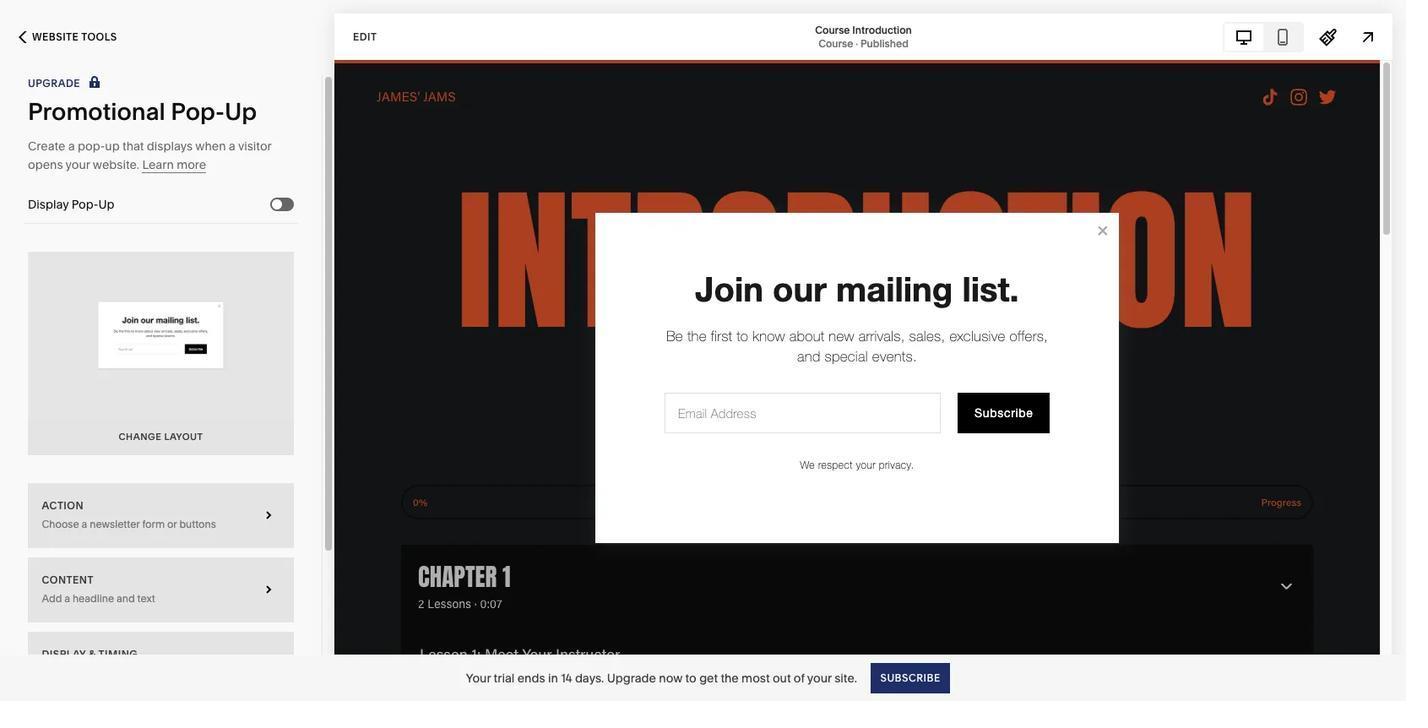 Task type: vqa. For each thing, say whether or not it's contained in the screenshot.
"Display & Timing" link
yes



Task type: locate. For each thing, give the bounding box(es) containing it.
website.
[[93, 157, 139, 172]]

display down 'opens'
[[28, 197, 69, 212]]

and
[[117, 593, 135, 605]]

subscribe button
[[871, 663, 950, 693]]

upgrade
[[28, 77, 80, 90], [607, 670, 656, 686]]

headline
[[73, 593, 114, 605]]

visitor
[[238, 139, 272, 154]]

1 vertical spatial upgrade
[[607, 670, 656, 686]]

upgrade down website
[[28, 77, 80, 90]]

days.
[[575, 670, 604, 686]]

0 horizontal spatial pop-
[[72, 197, 98, 212]]

course
[[815, 23, 850, 36], [819, 37, 854, 49]]

pop-
[[171, 97, 225, 126], [72, 197, 98, 212]]

action
[[42, 500, 84, 512]]

display pop-up
[[28, 197, 114, 212]]

add
[[42, 593, 62, 605]]

website tools button
[[0, 19, 136, 56]]

a right when
[[229, 139, 236, 154]]

up down website.
[[98, 197, 114, 212]]

site.
[[835, 670, 858, 686]]

1 horizontal spatial up
[[225, 97, 257, 126]]

0 horizontal spatial your
[[66, 157, 90, 172]]

tab list
[[1225, 23, 1303, 50]]

newsletter
[[90, 518, 140, 531]]

1 vertical spatial your
[[808, 670, 832, 686]]

form
[[142, 518, 165, 531]]

promotional pop-up
[[28, 97, 257, 126]]

0 vertical spatial display
[[28, 197, 69, 212]]

&
[[89, 648, 96, 661]]

content
[[42, 574, 94, 587]]

0 vertical spatial pop-
[[171, 97, 225, 126]]

displays
[[147, 139, 193, 154]]

0 vertical spatial your
[[66, 157, 90, 172]]

a right choose
[[82, 518, 87, 531]]

display & timing
[[42, 648, 138, 661]]

display for display & timing
[[42, 648, 86, 661]]

your down the pop-
[[66, 157, 90, 172]]

the
[[721, 670, 739, 686]]

tools
[[81, 30, 117, 43]]

course left introduction
[[815, 23, 850, 36]]

display inside 'link'
[[42, 648, 86, 661]]

14
[[561, 670, 572, 686]]

pop- down website.
[[72, 197, 98, 212]]

more
[[177, 157, 206, 172]]

upgrade left now on the bottom left of the page
[[607, 670, 656, 686]]

up
[[105, 139, 120, 154]]

0 vertical spatial up
[[225, 97, 257, 126]]

a right add
[[64, 593, 70, 605]]

0 horizontal spatial up
[[98, 197, 114, 212]]

up for promotional pop-up
[[225, 97, 257, 126]]

pop- up when
[[171, 97, 225, 126]]

out
[[773, 670, 791, 686]]

0 horizontal spatial upgrade
[[28, 77, 80, 90]]

1 horizontal spatial pop-
[[171, 97, 225, 126]]

display
[[28, 197, 69, 212], [42, 648, 86, 661]]

website
[[32, 30, 79, 43]]

course left ·
[[819, 37, 854, 49]]

learn more
[[142, 157, 206, 172]]

up up the visitor
[[225, 97, 257, 126]]

change layout link
[[28, 252, 294, 455]]

opens
[[28, 157, 63, 172]]

up for display pop-up
[[98, 197, 114, 212]]

0 vertical spatial upgrade
[[28, 77, 80, 90]]

a
[[68, 139, 75, 154], [229, 139, 236, 154], [82, 518, 87, 531], [64, 593, 70, 605]]

1 vertical spatial display
[[42, 648, 86, 661]]

create
[[28, 139, 65, 154]]

1 vertical spatial pop-
[[72, 197, 98, 212]]

up
[[225, 97, 257, 126], [98, 197, 114, 212]]

or
[[167, 518, 177, 531]]

your
[[66, 157, 90, 172], [808, 670, 832, 686]]

create a pop-up that displays when a visitor opens your website.
[[28, 139, 272, 172]]

1 vertical spatial up
[[98, 197, 114, 212]]

of
[[794, 670, 805, 686]]

promotional
[[28, 97, 165, 126]]

1 vertical spatial course
[[819, 37, 854, 49]]

your right the of
[[808, 670, 832, 686]]

upgrade inside button
[[28, 77, 80, 90]]

display left &
[[42, 648, 86, 661]]

learn
[[142, 157, 174, 172]]

pop- for display
[[72, 197, 98, 212]]



Task type: describe. For each thing, give the bounding box(es) containing it.
published
[[861, 37, 909, 49]]

that
[[123, 139, 144, 154]]

introduction
[[853, 23, 912, 36]]

a inside action choose a newsletter form or buttons
[[82, 518, 87, 531]]

·
[[856, 37, 859, 49]]

to
[[686, 670, 697, 686]]

a left the pop-
[[68, 139, 75, 154]]

Display Pop-Up checkbox
[[272, 199, 282, 209]]

timing
[[98, 648, 138, 661]]

pop-
[[78, 139, 105, 154]]

a inside content add a headline and text
[[64, 593, 70, 605]]

text
[[137, 593, 155, 605]]

overlay center card 01 image
[[28, 252, 294, 418]]

1 horizontal spatial your
[[808, 670, 832, 686]]

content add a headline and text
[[42, 574, 155, 605]]

most
[[742, 670, 770, 686]]

learn more link
[[142, 157, 206, 173]]

buttons
[[179, 518, 216, 531]]

layout
[[164, 431, 203, 443]]

course introduction course · published
[[815, 23, 912, 49]]

ends
[[518, 670, 545, 686]]

now
[[659, 670, 683, 686]]

upgrade button
[[28, 74, 104, 93]]

display & timing link
[[28, 632, 294, 697]]

edit button
[[342, 21, 388, 52]]

subscribe
[[880, 671, 941, 684]]

your inside create a pop-up that displays when a visitor opens your website.
[[66, 157, 90, 172]]

choose
[[42, 518, 79, 531]]

your
[[466, 670, 491, 686]]

display for display pop-up
[[28, 197, 69, 212]]

your trial ends in 14 days. upgrade now to get the most out of your site.
[[466, 670, 858, 686]]

edit
[[353, 30, 377, 43]]

pop- for promotional
[[171, 97, 225, 126]]

1 horizontal spatial upgrade
[[607, 670, 656, 686]]

trial
[[494, 670, 515, 686]]

website tools
[[32, 30, 117, 43]]

action choose a newsletter form or buttons
[[42, 500, 216, 531]]

change layout
[[119, 431, 203, 443]]

in
[[548, 670, 558, 686]]

0 vertical spatial course
[[815, 23, 850, 36]]

when
[[195, 139, 226, 154]]

change
[[119, 431, 162, 443]]

get
[[700, 670, 718, 686]]



